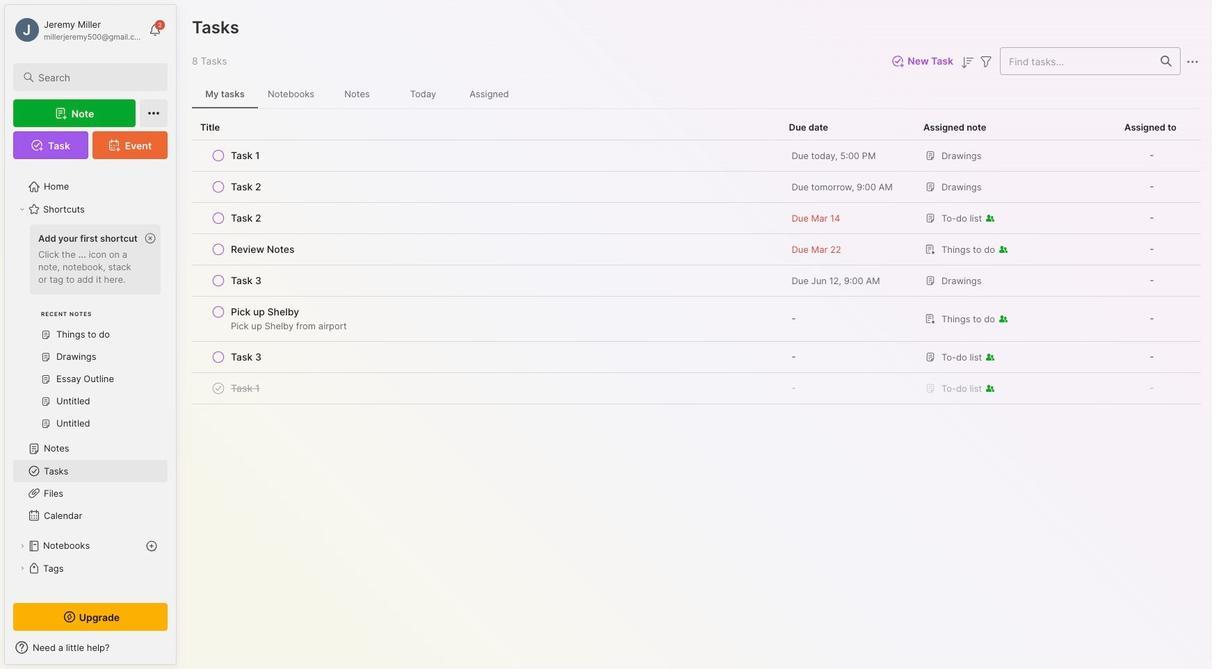 Task type: vqa. For each thing, say whether or not it's contained in the screenshot.
Expand note Icon
no



Task type: describe. For each thing, give the bounding box(es) containing it.
pick up shelby 5 cell
[[231, 305, 299, 319]]

expand tags image
[[18, 565, 26, 573]]

main element
[[0, 0, 181, 670]]

Sort tasks by… field
[[959, 53, 976, 71]]

Account field
[[13, 16, 142, 44]]

filter tasks image
[[978, 53, 994, 70]]

task 2 2 cell
[[231, 211, 261, 225]]

review notes 3 cell
[[231, 243, 295, 257]]

none search field inside main element
[[38, 69, 155, 86]]

task 1 7 cell
[[231, 382, 260, 396]]

tree inside main element
[[5, 168, 176, 633]]

task 2 1 cell
[[231, 180, 261, 194]]

expand notebooks image
[[18, 542, 26, 551]]



Task type: locate. For each thing, give the bounding box(es) containing it.
group
[[13, 220, 168, 444]]

Search text field
[[38, 71, 155, 84]]

tree
[[5, 168, 176, 633]]

group inside tree
[[13, 220, 168, 444]]

task 3 6 cell
[[231, 351, 262, 364]]

row group
[[192, 140, 1201, 405]]

row
[[192, 140, 1201, 172], [200, 146, 772, 166], [192, 172, 1201, 203], [200, 177, 772, 197], [192, 203, 1201, 234], [200, 209, 772, 228], [192, 234, 1201, 266], [200, 240, 772, 259], [192, 266, 1201, 297], [200, 271, 772, 291], [192, 297, 1201, 342], [200, 303, 772, 336], [192, 342, 1201, 373], [200, 348, 772, 367], [192, 373, 1201, 405], [200, 379, 772, 398]]

None search field
[[38, 69, 155, 86]]

Filter tasks field
[[978, 52, 994, 70]]

task 3 4 cell
[[231, 274, 262, 288]]

task 1 0 cell
[[231, 149, 260, 163]]

click to collapse image
[[176, 644, 186, 661]]

more actions and view options image
[[1184, 53, 1201, 70]]

Find tasks… text field
[[1001, 50, 1152, 73]]

WHAT'S NEW field
[[5, 637, 176, 659]]

More actions and view options field
[[1181, 52, 1201, 70]]



